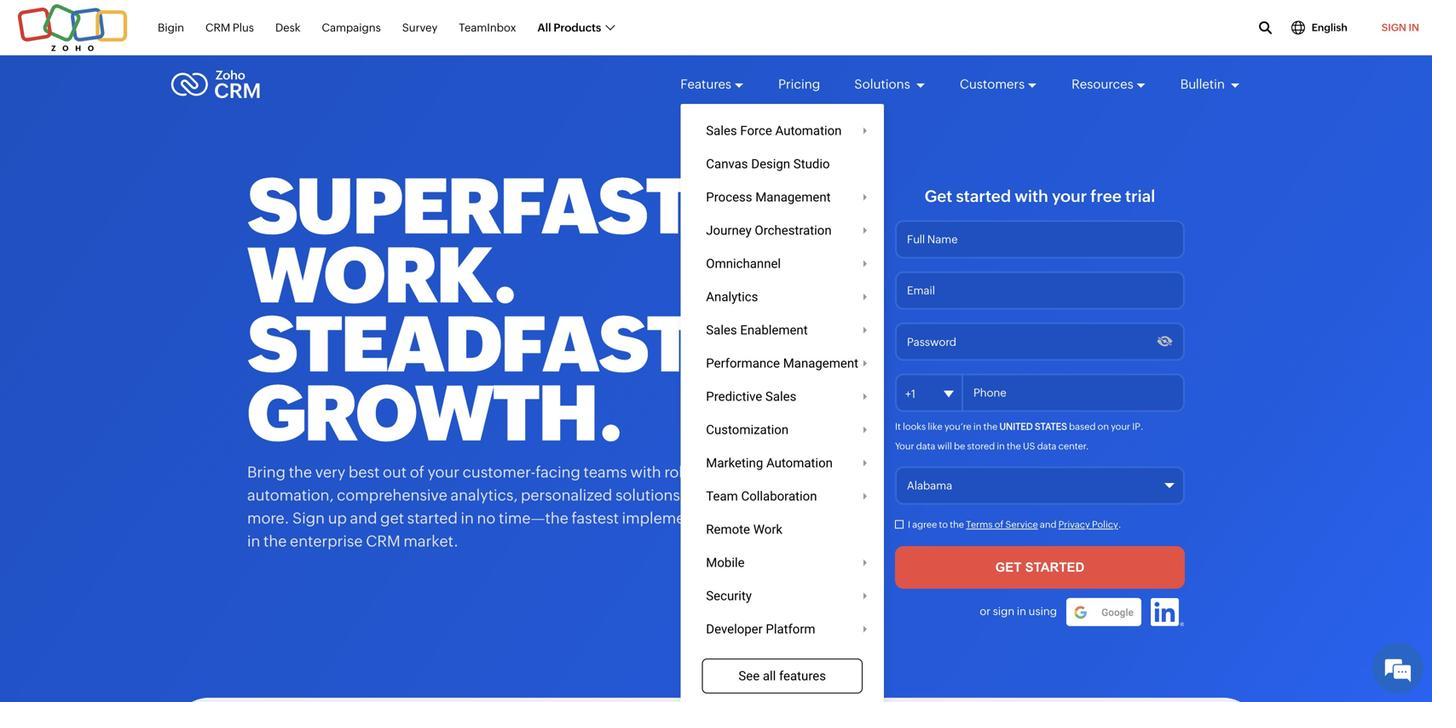 Task type: vqa. For each thing, say whether or not it's contained in the screenshot.
Africa
no



Task type: describe. For each thing, give the bounding box(es) containing it.
out
[[383, 464, 407, 481]]

be
[[954, 441, 966, 452]]

studio
[[794, 156, 830, 171]]

the up your data will be stored in the us data center.
[[984, 422, 998, 432]]

pricing link
[[779, 61, 821, 107]]

remote work
[[706, 522, 783, 537]]

bigin link
[[158, 12, 184, 44]]

management for process management
[[756, 190, 831, 205]]

journey orchestration
[[706, 223, 832, 238]]

your for steadfast
[[428, 464, 460, 481]]

canvas design studio link
[[681, 148, 884, 181]]

survey
[[402, 21, 438, 34]]

team collaboration
[[706, 489, 817, 504]]

customer-
[[463, 464, 536, 481]]

us
[[1023, 441, 1036, 452]]

resources link
[[1072, 61, 1147, 107]]

your
[[895, 441, 915, 452]]

marketing automation
[[706, 456, 833, 471]]

marketing
[[706, 456, 763, 471]]

best
[[349, 464, 380, 481]]

bring
[[247, 464, 286, 481]]

zoho crm logo image
[[171, 66, 261, 103]]

mobile
[[706, 556, 745, 570]]

facing
[[536, 464, 581, 481]]

bulletin link
[[1181, 61, 1241, 107]]

trial
[[1126, 187, 1156, 206]]

teaminbox link
[[459, 12, 516, 44]]

privacy
[[1059, 520, 1090, 530]]

canvas
[[706, 156, 748, 171]]

i agree to the terms of service and privacy policy .
[[908, 520, 1122, 530]]

sales for sales enablement
[[706, 323, 737, 338]]

on
[[1098, 422, 1109, 432]]

privacy policy link
[[1059, 520, 1119, 530]]

customization
[[706, 423, 789, 437]]

of inside superfast work. steadfast growth. bring the very best out of your customer-facing teams with robust automation, comprehensive analytics, personalized solutions, and more. sign up and get started in no time—the fastest implementation in the enterprise crm market.
[[410, 464, 425, 481]]

+1
[[906, 388, 916, 401]]

developer platform
[[706, 622, 816, 637]]

features link
[[681, 61, 744, 107]]

customization link
[[681, 414, 884, 447]]

performance management link
[[681, 347, 884, 380]]

sales force automation link
[[681, 114, 884, 148]]

1 horizontal spatial and
[[688, 487, 715, 504]]

get
[[380, 510, 404, 527]]

stored
[[967, 441, 995, 452]]

security link
[[681, 580, 884, 613]]

omnichannel link
[[681, 247, 884, 281]]

sign
[[1382, 22, 1407, 33]]

work.
[[247, 232, 516, 320]]

in
[[1409, 22, 1420, 33]]

terms of service link
[[966, 520, 1038, 530]]

in right you're
[[974, 422, 982, 432]]

remote
[[706, 522, 750, 537]]

team collaboration link
[[681, 480, 884, 513]]

superfast work. steadfast growth. bring the very best out of your customer-facing teams with robust automation, comprehensive analytics, personalized solutions, and more. sign up and get started in no time—the fastest implementation in the enterprise crm market.
[[247, 162, 736, 550]]

your for like
[[1111, 422, 1131, 432]]

campaigns
[[322, 21, 381, 34]]

sales force automation
[[706, 123, 842, 138]]

terms
[[966, 520, 993, 530]]

sales enablement
[[706, 323, 808, 338]]

teaminbox
[[459, 21, 516, 34]]

products
[[554, 21, 601, 34]]

desk
[[275, 21, 301, 34]]

features
[[779, 669, 826, 684]]

0 horizontal spatial .
[[1119, 520, 1122, 530]]

canvas design studio
[[706, 156, 830, 171]]

customers
[[960, 77, 1025, 92]]

no
[[477, 510, 496, 527]]

bulletin
[[1181, 77, 1228, 92]]

Enter your phone number text field
[[895, 374, 1185, 412]]

predictive sales
[[706, 389, 797, 404]]

journey
[[706, 223, 752, 238]]

using
[[1029, 605, 1057, 618]]

journey orchestration link
[[681, 214, 884, 247]]

survey link
[[402, 12, 438, 44]]

center.
[[1059, 441, 1089, 452]]

1 horizontal spatial .
[[1141, 422, 1144, 432]]

in right stored
[[997, 441, 1005, 452]]

the right to
[[950, 520, 964, 530]]

Enter password for your account password field
[[895, 323, 1185, 361]]

sales for sales force automation
[[706, 123, 737, 138]]



Task type: locate. For each thing, give the bounding box(es) containing it.
team
[[706, 489, 738, 504]]

1 horizontal spatial started
[[956, 187, 1011, 206]]

pricing
[[779, 77, 821, 92]]

0 vertical spatial started
[[956, 187, 1011, 206]]

solutions link
[[855, 61, 926, 107]]

automation,
[[247, 487, 334, 504]]

developer platform link
[[681, 613, 884, 646]]

1 horizontal spatial of
[[995, 520, 1004, 530]]

started
[[956, 187, 1011, 206], [407, 510, 458, 527]]

0 horizontal spatial your
[[428, 464, 460, 481]]

policy
[[1092, 520, 1119, 530]]

based
[[1069, 422, 1096, 432]]

personalized
[[521, 487, 613, 504]]

english
[[1312, 22, 1348, 33]]

your inside superfast work. steadfast growth. bring the very best out of your customer-facing teams with robust automation, comprehensive analytics, personalized solutions, and more. sign up and get started in no time—the fastest implementation in the enterprise crm market.
[[428, 464, 460, 481]]

management up orchestration
[[756, 190, 831, 205]]

and left privacy
[[1040, 520, 1057, 530]]

started inside superfast work. steadfast growth. bring the very best out of your customer-facing teams with robust automation, comprehensive analytics, personalized solutions, and more. sign up and get started in no time—the fastest implementation in the enterprise crm market.
[[407, 510, 458, 527]]

fastest
[[572, 510, 619, 527]]

2 vertical spatial your
[[428, 464, 460, 481]]

united
[[1000, 422, 1033, 432]]

force
[[740, 123, 772, 138]]

sales up the canvas
[[706, 123, 737, 138]]

predictive sales link
[[681, 380, 884, 414]]

all
[[763, 669, 776, 684]]

management inside "link"
[[783, 356, 859, 371]]

1 horizontal spatial crm
[[366, 533, 401, 550]]

started right get
[[956, 187, 1011, 206]]

get started with your free trial
[[925, 187, 1156, 206]]

solutions
[[855, 77, 913, 92]]

campaigns link
[[322, 12, 381, 44]]

enterprise
[[290, 533, 363, 550]]

process management link
[[681, 181, 884, 214]]

analytics link
[[681, 281, 884, 314]]

1 vertical spatial of
[[995, 520, 1004, 530]]

2 data from the left
[[1037, 441, 1057, 452]]

0 vertical spatial of
[[410, 464, 425, 481]]

management inside 'link'
[[756, 190, 831, 205]]

and right up
[[350, 510, 377, 527]]

management for performance management
[[783, 356, 859, 371]]

crm inside superfast work. steadfast growth. bring the very best out of your customer-facing teams with robust automation, comprehensive analytics, personalized solutions, and more. sign up and get started in no time—the fastest implementation in the enterprise crm market.
[[366, 533, 401, 550]]

1 horizontal spatial your
[[1052, 187, 1087, 206]]

time—the
[[499, 510, 569, 527]]

process management
[[706, 190, 831, 205]]

data left will
[[916, 441, 936, 452]]

the down more.
[[264, 533, 287, 550]]

started up the market.
[[407, 510, 458, 527]]

with up enter your name text box
[[1015, 187, 1049, 206]]

None submit
[[895, 547, 1185, 589]]

crm plus link
[[205, 12, 254, 44]]

ip
[[1133, 422, 1141, 432]]

your left the free
[[1052, 187, 1087, 206]]

and down robust
[[688, 487, 715, 504]]

0 horizontal spatial of
[[410, 464, 425, 481]]

0 horizontal spatial data
[[916, 441, 936, 452]]

sales enablement link
[[681, 314, 884, 347]]

. right on
[[1141, 422, 1144, 432]]

of
[[410, 464, 425, 481], [995, 520, 1004, 530]]

in down more.
[[247, 533, 260, 550]]

you're
[[945, 422, 972, 432]]

1 vertical spatial .
[[1119, 520, 1122, 530]]

2 horizontal spatial and
[[1040, 520, 1057, 530]]

up
[[328, 510, 347, 527]]

0 vertical spatial crm
[[205, 21, 230, 34]]

in left the no
[[461, 510, 474, 527]]

service
[[1006, 520, 1038, 530]]

your up analytics,
[[428, 464, 460, 481]]

get
[[925, 187, 953, 206]]

0 vertical spatial management
[[756, 190, 831, 205]]

automation up the studio
[[776, 123, 842, 138]]

to
[[939, 520, 948, 530]]

1 vertical spatial crm
[[366, 533, 401, 550]]

0 vertical spatial your
[[1052, 187, 1087, 206]]

2 vertical spatial sales
[[766, 389, 797, 404]]

data
[[916, 441, 936, 452], [1037, 441, 1057, 452]]

automation inside "link"
[[776, 123, 842, 138]]

Enter your name text field
[[895, 221, 1185, 259]]

very
[[315, 464, 346, 481]]

sign
[[993, 605, 1015, 618]]

sign in link
[[1369, 11, 1433, 44]]

the left us
[[1007, 441, 1021, 452]]

work
[[754, 522, 783, 537]]

sales down performance management "link"
[[766, 389, 797, 404]]

. right privacy
[[1119, 520, 1122, 530]]

enablement
[[740, 323, 808, 338]]

1 vertical spatial with
[[630, 464, 661, 481]]

your
[[1052, 187, 1087, 206], [1111, 422, 1131, 432], [428, 464, 460, 481]]

of right out
[[410, 464, 425, 481]]

superfast
[[247, 162, 691, 251]]

marketing automation link
[[681, 447, 884, 480]]

2 horizontal spatial your
[[1111, 422, 1131, 432]]

see all features
[[739, 669, 826, 684]]

performance management
[[706, 356, 859, 371]]

your data will be stored in the us data center.
[[895, 441, 1089, 452]]

desk link
[[275, 12, 301, 44]]

0 vertical spatial with
[[1015, 187, 1049, 206]]

0 horizontal spatial with
[[630, 464, 661, 481]]

with inside superfast work. steadfast growth. bring the very best out of your customer-facing teams with robust automation, comprehensive analytics, personalized solutions, and more. sign up and get started in no time—the fastest implementation in the enterprise crm market.
[[630, 464, 661, 481]]

teams
[[584, 464, 627, 481]]

all products
[[538, 21, 601, 34]]

1 vertical spatial automation
[[767, 456, 833, 471]]

0 vertical spatial .
[[1141, 422, 1144, 432]]

growth.
[[247, 370, 622, 458]]

1 vertical spatial management
[[783, 356, 859, 371]]

1 horizontal spatial data
[[1037, 441, 1057, 452]]

orchestration
[[755, 223, 832, 238]]

1 data from the left
[[916, 441, 936, 452]]

0 horizontal spatial crm
[[205, 21, 230, 34]]

bigin
[[158, 21, 184, 34]]

sales down analytics
[[706, 323, 737, 338]]

automation down customization link
[[767, 456, 833, 471]]

design
[[751, 156, 791, 171]]

or sign in using
[[980, 605, 1057, 618]]

management down 'sales enablement' link
[[783, 356, 859, 371]]

your left ip
[[1111, 422, 1131, 432]]

crm down 'get' on the left bottom of the page
[[366, 533, 401, 550]]

data right us
[[1037, 441, 1057, 452]]

in
[[974, 422, 982, 432], [997, 441, 1005, 452], [461, 510, 474, 527], [247, 533, 260, 550], [1017, 605, 1027, 618]]

looks
[[903, 422, 926, 432]]

or
[[980, 605, 991, 618]]

with up 'solutions,'
[[630, 464, 661, 481]]

Enter your email text field
[[895, 272, 1185, 310]]

0 horizontal spatial and
[[350, 510, 377, 527]]

process
[[706, 190, 752, 205]]

0 vertical spatial sales
[[706, 123, 737, 138]]

states
[[1035, 422, 1068, 432]]

1 horizontal spatial with
[[1015, 187, 1049, 206]]

0 vertical spatial automation
[[776, 123, 842, 138]]

agree
[[913, 520, 937, 530]]

omnichannel
[[706, 256, 781, 271]]

in right 'sign'
[[1017, 605, 1027, 618]]

1 vertical spatial sales
[[706, 323, 737, 338]]

platform
[[766, 622, 816, 637]]

like
[[928, 422, 943, 432]]

the up automation, at the left of the page
[[289, 464, 312, 481]]

will
[[938, 441, 952, 452]]

robust
[[665, 464, 711, 481]]

1 vertical spatial started
[[407, 510, 458, 527]]

it looks like you're in the united states based on your ip .
[[895, 422, 1144, 432]]

1 vertical spatial your
[[1111, 422, 1131, 432]]

crm left plus
[[205, 21, 230, 34]]

it
[[895, 422, 901, 432]]

management
[[756, 190, 831, 205], [783, 356, 859, 371]]

mobile link
[[681, 547, 884, 580]]

0 horizontal spatial started
[[407, 510, 458, 527]]

crm
[[205, 21, 230, 34], [366, 533, 401, 550]]

see
[[739, 669, 760, 684]]

of right terms in the bottom of the page
[[995, 520, 1004, 530]]



